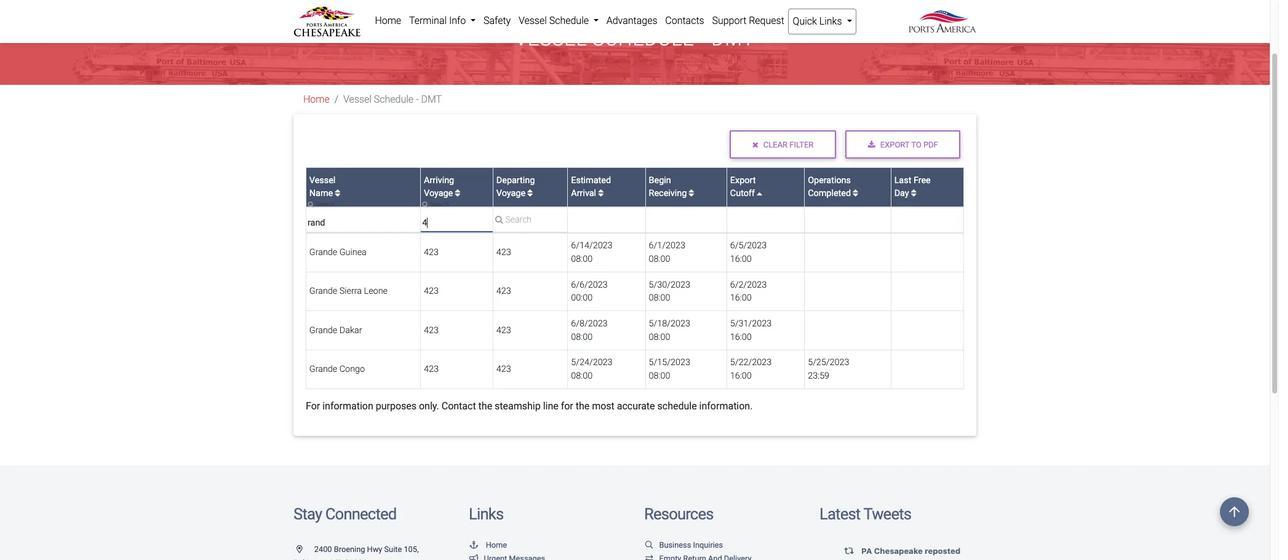 Task type: vqa. For each thing, say whether or not it's contained in the screenshot.


Task type: describe. For each thing, give the bounding box(es) containing it.
00:00
[[571, 293, 593, 304]]

21224
[[345, 559, 367, 561]]

16:00 for 5/31/2023 16:00
[[731, 332, 752, 343]]

steamship
[[495, 401, 541, 413]]

export cutoff
[[731, 175, 756, 199]]

advantages link
[[603, 9, 662, 33]]

broening
[[334, 545, 365, 555]]

leone
[[364, 286, 388, 297]]

2400 broening hwy suite 105, baltimore, md 21224
[[294, 545, 419, 561]]

md
[[331, 559, 343, 561]]

0 horizontal spatial dmt
[[421, 94, 442, 106]]

last
[[895, 175, 912, 186]]

for information purposes only. contact the steamship line for the most accurate schedule information.
[[306, 401, 753, 413]]

5/18/2023
[[649, 319, 691, 329]]

support request link
[[709, 9, 789, 33]]

request
[[749, 15, 785, 26]]

6/6/2023
[[571, 280, 608, 290]]

hwy
[[367, 545, 382, 555]]

2 horizontal spatial home link
[[469, 541, 507, 550]]

5/31/2023 16:00
[[731, 319, 772, 343]]

to
[[912, 140, 922, 149]]

2 the from the left
[[576, 401, 590, 413]]

5/18/2023 08:00
[[649, 319, 691, 343]]

pdf
[[924, 140, 939, 149]]

congo
[[340, 365, 365, 375]]

tweets
[[864, 506, 912, 524]]

contacts
[[666, 15, 705, 26]]

safety link
[[480, 9, 515, 33]]

grande dakar
[[310, 326, 362, 336]]

stay
[[294, 506, 322, 524]]

departing
[[497, 175, 535, 186]]

1 vertical spatial links
[[469, 506, 504, 524]]

download image
[[868, 141, 876, 149]]

voyage for arriving voyage
[[424, 189, 453, 199]]

6/6/2023 00:00
[[571, 280, 608, 304]]

1 horizontal spatial home link
[[371, 9, 405, 33]]

08:00 for 6/8/2023 08:00
[[571, 332, 593, 343]]

5/30/2023
[[649, 280, 691, 290]]

1 horizontal spatial schedule
[[550, 15, 589, 26]]

2 horizontal spatial home
[[486, 541, 507, 550]]

grande for grande dakar
[[310, 326, 338, 336]]

08:00 for 5/15/2023 08:00
[[649, 371, 671, 382]]

export for export to pdf
[[881, 140, 910, 149]]

line
[[543, 401, 559, 413]]

5/25/2023 23:59
[[808, 358, 850, 382]]

6/14/2023
[[571, 241, 613, 251]]

advantages
[[607, 15, 658, 26]]

6/8/2023
[[571, 319, 608, 329]]

quick links
[[793, 15, 845, 27]]

6/2/2023
[[731, 280, 767, 290]]

export for export cutoff
[[731, 175, 756, 186]]

free
[[914, 175, 931, 186]]

6/5/2023
[[731, 241, 767, 251]]

arriving
[[424, 175, 454, 186]]

estimated arrival
[[571, 175, 611, 199]]

schedule
[[658, 401, 697, 413]]

home for home 'link' to the middle
[[375, 15, 401, 26]]

anchor image
[[469, 542, 479, 550]]

stay connected
[[294, 506, 397, 524]]

safety
[[484, 15, 511, 26]]

clear filter button
[[730, 131, 836, 159]]

contacts link
[[662, 9, 709, 33]]

for
[[306, 401, 320, 413]]

1 the from the left
[[479, 401, 493, 413]]

day
[[895, 189, 910, 199]]

close image
[[753, 141, 759, 149]]

search image
[[645, 542, 655, 550]]

5/24/2023
[[571, 358, 613, 368]]

guinea
[[340, 247, 367, 258]]

map marker alt image
[[297, 547, 312, 554]]

6/14/2023 08:00
[[571, 241, 613, 265]]

latest tweets
[[820, 506, 912, 524]]

go to top image
[[1221, 498, 1250, 527]]

0 horizontal spatial -
[[416, 94, 419, 106]]

links inside "link"
[[820, 15, 842, 27]]

grande guinea
[[310, 247, 367, 258]]

export to pdf
[[881, 140, 939, 149]]

2400
[[314, 545, 332, 555]]

export to pdf link
[[846, 131, 961, 159]]

last free day
[[895, 175, 931, 199]]

bullhorn image
[[469, 556, 479, 561]]

grande sierra leone
[[310, 286, 388, 297]]

info
[[449, 15, 466, 26]]

6/5/2023 16:00
[[731, 241, 767, 265]]

suite
[[384, 545, 402, 555]]

receiving
[[649, 189, 687, 199]]

quick links link
[[789, 9, 857, 34]]

resources
[[645, 506, 714, 524]]

16:00 for 6/5/2023 16:00
[[731, 254, 752, 265]]



Task type: locate. For each thing, give the bounding box(es) containing it.
terminal
[[409, 15, 447, 26]]

1 vertical spatial -
[[416, 94, 419, 106]]

grande
[[310, 247, 338, 258], [310, 286, 338, 297], [310, 326, 338, 336], [310, 365, 338, 375]]

export left to
[[881, 140, 910, 149]]

0 horizontal spatial voyage
[[424, 189, 453, 199]]

1 horizontal spatial home
[[375, 15, 401, 26]]

0 vertical spatial home
[[375, 15, 401, 26]]

terminal info link
[[405, 9, 480, 33]]

5/22/2023 16:00
[[731, 358, 772, 382]]

2 vertical spatial home link
[[469, 541, 507, 550]]

the
[[479, 401, 493, 413], [576, 401, 590, 413]]

6/1/2023
[[649, 241, 686, 251]]

4 16:00 from the top
[[731, 371, 752, 382]]

vessel inside the vessel schedule link
[[519, 15, 547, 26]]

0 horizontal spatial home link
[[303, 94, 330, 106]]

estimated
[[571, 175, 611, 186]]

1 horizontal spatial vessel schedule - dmt
[[515, 27, 755, 51]]

08:00 inside 6/8/2023 08:00
[[571, 332, 593, 343]]

begin
[[649, 175, 671, 186]]

clear
[[764, 140, 788, 149]]

16:00 down 6/5/2023
[[731, 254, 752, 265]]

grande for grande guinea
[[310, 247, 338, 258]]

2 vertical spatial schedule
[[374, 94, 414, 106]]

0 vertical spatial links
[[820, 15, 842, 27]]

business
[[660, 541, 691, 550]]

16:00 for 6/2/2023 16:00
[[731, 293, 752, 304]]

16:00 inside 5/31/2023 16:00
[[731, 332, 752, 343]]

23:59
[[808, 371, 830, 382]]

08:00 down 5/30/2023 at the right
[[649, 293, 671, 304]]

vessel
[[519, 15, 547, 26], [515, 27, 587, 51], [344, 94, 372, 106], [310, 175, 336, 186]]

1 horizontal spatial voyage
[[497, 189, 526, 199]]

accurate
[[617, 401, 655, 413]]

08:00 inside 5/30/2023 08:00
[[649, 293, 671, 304]]

16:00 for 5/22/2023 16:00
[[731, 371, 752, 382]]

vessel schedule - dmt
[[515, 27, 755, 51], [344, 94, 442, 106]]

home
[[375, 15, 401, 26], [303, 94, 330, 106], [486, 541, 507, 550]]

voyage inside departing voyage
[[497, 189, 526, 199]]

08:00 down 5/18/2023
[[649, 332, 671, 343]]

terminal info
[[409, 15, 469, 26]]

1 horizontal spatial dmt
[[712, 27, 755, 51]]

business inquiries
[[660, 541, 723, 550]]

423
[[424, 247, 439, 258], [497, 247, 511, 258], [424, 286, 439, 297], [497, 286, 511, 297], [424, 326, 439, 336], [497, 326, 511, 336], [424, 365, 439, 375], [497, 365, 511, 375]]

1 vertical spatial vessel schedule - dmt
[[344, 94, 442, 106]]

-
[[700, 27, 706, 51], [416, 94, 419, 106]]

1 vertical spatial home
[[303, 94, 330, 106]]

0 horizontal spatial links
[[469, 506, 504, 524]]

5/30/2023 08:00
[[649, 280, 691, 304]]

information.
[[700, 401, 753, 413]]

sierra
[[340, 286, 362, 297]]

business inquiries link
[[645, 541, 723, 550]]

5/15/2023
[[649, 358, 691, 368]]

08:00 inside 6/1/2023 08:00
[[649, 254, 671, 265]]

0 vertical spatial vessel schedule - dmt
[[515, 27, 755, 51]]

08:00 inside 6/14/2023 08:00
[[571, 254, 593, 265]]

16:00 down the 6/2/2023
[[731, 293, 752, 304]]

grande left guinea at the top left of the page
[[310, 247, 338, 258]]

cutoff
[[731, 189, 755, 199]]

0 vertical spatial dmt
[[712, 27, 755, 51]]

1 vertical spatial home link
[[303, 94, 330, 106]]

grande for grande sierra leone
[[310, 286, 338, 297]]

2 voyage from the left
[[497, 189, 526, 199]]

5/31/2023
[[731, 319, 772, 329]]

1 vertical spatial schedule
[[593, 27, 695, 51]]

08:00 down 6/14/2023
[[571, 254, 593, 265]]

grande left dakar
[[310, 326, 338, 336]]

filter
[[790, 140, 814, 149]]

0 horizontal spatial home
[[303, 94, 330, 106]]

voyage down 'arriving'
[[424, 189, 453, 199]]

baltimore,
[[294, 559, 329, 561]]

3 grande from the top
[[310, 326, 338, 336]]

1 vertical spatial export
[[731, 175, 756, 186]]

6/8/2023 08:00
[[571, 319, 608, 343]]

the right 'contact' on the left bottom of page
[[479, 401, 493, 413]]

08:00 inside 5/24/2023 08:00
[[571, 371, 593, 382]]

most
[[592, 401, 615, 413]]

home inside 'link'
[[375, 15, 401, 26]]

0 horizontal spatial export
[[731, 175, 756, 186]]

1 horizontal spatial export
[[881, 140, 910, 149]]

None field
[[307, 214, 421, 232], [421, 214, 493, 232], [494, 214, 568, 232], [307, 214, 421, 232], [421, 214, 493, 232], [494, 214, 568, 232]]

1 horizontal spatial -
[[700, 27, 706, 51]]

links right "quick"
[[820, 15, 842, 27]]

08:00 down 5/15/2023
[[649, 371, 671, 382]]

08:00 for 5/24/2023 08:00
[[571, 371, 593, 382]]

operations completed
[[808, 175, 851, 199]]

0 horizontal spatial the
[[479, 401, 493, 413]]

latest
[[820, 506, 861, 524]]

0 vertical spatial schedule
[[550, 15, 589, 26]]

1 16:00 from the top
[[731, 254, 752, 265]]

voyage down departing
[[497, 189, 526, 199]]

support request
[[712, 15, 785, 26]]

16:00
[[731, 254, 752, 265], [731, 293, 752, 304], [731, 332, 752, 343], [731, 371, 752, 382]]

connected
[[325, 506, 397, 524]]

contact
[[442, 401, 476, 413]]

16:00 inside 5/22/2023 16:00
[[731, 371, 752, 382]]

1 voyage from the left
[[424, 189, 453, 199]]

dakar
[[340, 326, 362, 336]]

links up anchor image
[[469, 506, 504, 524]]

home for left home 'link'
[[303, 94, 330, 106]]

inquiries
[[693, 541, 723, 550]]

completed
[[808, 189, 851, 199]]

for
[[561, 401, 574, 413]]

clear filter
[[764, 140, 814, 149]]

3 16:00 from the top
[[731, 332, 752, 343]]

0 horizontal spatial vessel schedule - dmt
[[344, 94, 442, 106]]

08:00 for 6/1/2023 08:00
[[649, 254, 671, 265]]

5/22/2023
[[731, 358, 772, 368]]

2 vertical spatial home
[[486, 541, 507, 550]]

exchange image
[[645, 556, 655, 561]]

export inside export to pdf "link"
[[881, 140, 910, 149]]

grande congo
[[310, 365, 365, 375]]

08:00 for 5/30/2023 08:00
[[649, 293, 671, 304]]

08:00 for 5/18/2023 08:00
[[649, 332, 671, 343]]

0 vertical spatial home link
[[371, 9, 405, 33]]

2400 broening hwy suite 105, baltimore, md 21224 link
[[294, 545, 419, 561]]

08:00 inside 5/18/2023 08:00
[[649, 332, 671, 343]]

2 horizontal spatial schedule
[[593, 27, 695, 51]]

arrival
[[571, 189, 597, 199]]

1 vertical spatial dmt
[[421, 94, 442, 106]]

begin receiving
[[649, 175, 687, 199]]

grande for grande congo
[[310, 365, 338, 375]]

1 grande from the top
[[310, 247, 338, 258]]

the right for
[[576, 401, 590, 413]]

grande left the sierra
[[310, 286, 338, 297]]

export up the cutoff
[[731, 175, 756, 186]]

08:00 inside 5/15/2023 08:00
[[649, 371, 671, 382]]

voyage inside arriving voyage
[[424, 189, 453, 199]]

6/1/2023 08:00
[[649, 241, 686, 265]]

departing voyage
[[497, 175, 535, 199]]

4 grande from the top
[[310, 365, 338, 375]]

export
[[881, 140, 910, 149], [731, 175, 756, 186]]

16:00 down 5/22/2023
[[731, 371, 752, 382]]

16:00 inside 6/5/2023 16:00
[[731, 254, 752, 265]]

vessel schedule link
[[515, 9, 603, 33]]

quick
[[793, 15, 817, 27]]

vessel schedule
[[519, 15, 591, 26]]

2 16:00 from the top
[[731, 293, 752, 304]]

links
[[820, 15, 842, 27], [469, 506, 504, 524]]

voyage
[[424, 189, 453, 199], [497, 189, 526, 199]]

1 horizontal spatial the
[[576, 401, 590, 413]]

08:00 for 6/14/2023 08:00
[[571, 254, 593, 265]]

1 horizontal spatial links
[[820, 15, 842, 27]]

2 grande from the top
[[310, 286, 338, 297]]

operations
[[808, 175, 851, 186]]

105,
[[404, 545, 419, 555]]

08:00 down the 6/8/2023
[[571, 332, 593, 343]]

16:00 inside 6/2/2023 16:00
[[731, 293, 752, 304]]

0 horizontal spatial schedule
[[374, 94, 414, 106]]

16:00 down the 5/31/2023
[[731, 332, 752, 343]]

voyage for departing voyage
[[497, 189, 526, 199]]

0 vertical spatial -
[[700, 27, 706, 51]]

0 vertical spatial export
[[881, 140, 910, 149]]

grande left the congo
[[310, 365, 338, 375]]

support
[[712, 15, 747, 26]]

5/15/2023 08:00
[[649, 358, 691, 382]]

information
[[323, 401, 374, 413]]

08:00 down the 6/1/2023
[[649, 254, 671, 265]]

vessel name
[[310, 175, 336, 199]]

08:00 down 5/24/2023
[[571, 371, 593, 382]]

only.
[[419, 401, 439, 413]]

5/25/2023
[[808, 358, 850, 368]]



